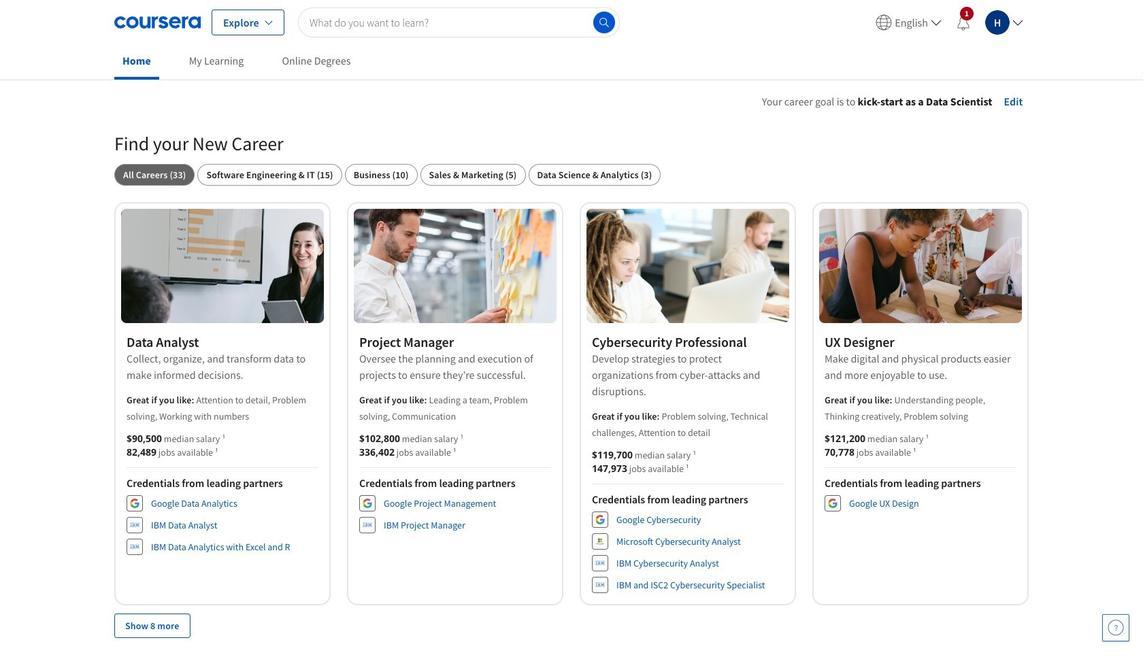 Task type: vqa. For each thing, say whether or not it's contained in the screenshot.
NIST Risk Management Framework (RMF) NIST
no



Task type: describe. For each thing, give the bounding box(es) containing it.
help center image
[[1108, 620, 1124, 636]]

coursera image
[[114, 11, 201, 33]]



Task type: locate. For each thing, give the bounding box(es) containing it.
What do you want to learn? text field
[[298, 7, 620, 37]]

None search field
[[298, 7, 620, 37]]

None button
[[114, 164, 195, 186], [198, 164, 342, 186], [345, 164, 418, 186], [420, 164, 526, 186], [528, 164, 661, 186], [114, 164, 195, 186], [198, 164, 342, 186], [345, 164, 418, 186], [420, 164, 526, 186], [528, 164, 661, 186]]

option group
[[114, 164, 1029, 186]]

career roles collection element
[[106, 110, 1037, 655]]

option group inside career roles collection element
[[114, 164, 1029, 186]]

menu
[[871, 0, 1029, 44]]



